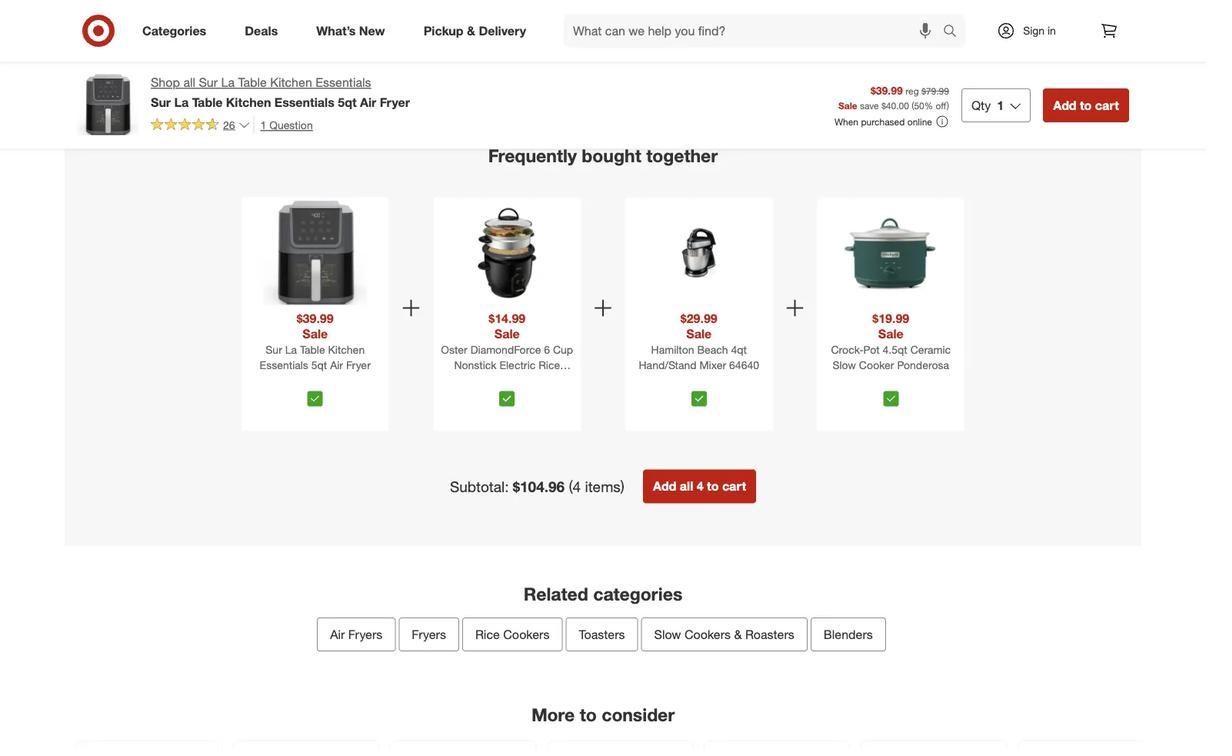 Task type: describe. For each thing, give the bounding box(es) containing it.
beach
[[698, 343, 729, 356]]

what's
[[317, 23, 356, 38]]

cooker inside $19.99 sale crock-pot 4.5qt ceramic slow cooker ponderosa
[[860, 358, 895, 372]]

fryers link
[[399, 618, 459, 652]]

$19.99
[[873, 311, 910, 326]]

sign in link
[[985, 14, 1081, 48]]

6
[[544, 343, 550, 356]]

crock-pot 4.5qt ceramic slow cooker ponderosa image
[[839, 201, 944, 305]]

1 vertical spatial 1
[[261, 118, 267, 132]]

What can we help you find? suggestions appear below search field
[[564, 14, 948, 48]]

when purchased online
[[835, 116, 933, 127]]

hamilton beach 4qt hand/stand mixer 64640 image
[[647, 201, 752, 305]]

deals link
[[232, 14, 297, 48]]

rice inside $14.99 sale oster diamondforce 6 cup nonstick  electric rice cooker - black
[[539, 358, 560, 372]]

pot
[[864, 343, 880, 356]]

add inside add all 4 to cart button
[[654, 479, 677, 494]]

pickup
[[424, 23, 464, 38]]

fryer inside shop all sur la table kitchen essentials sur la table kitchen essentials 5qt air fryer
[[380, 95, 410, 110]]

categories link
[[129, 14, 226, 48]]

online
[[908, 116, 933, 127]]

table for shop all sur la table kitchen essentials sur la table kitchen essentials 5qt air fryer
[[238, 75, 267, 90]]

kitchen for $39.99 sale sur la table kitchen essentials 5qt air fryer
[[328, 343, 365, 356]]

mixer
[[700, 358, 727, 372]]

diamondforce
[[471, 343, 541, 356]]

qty 1
[[972, 98, 1005, 113]]

blenders link
[[811, 618, 887, 652]]

5qt inside shop all sur la table kitchen essentials sur la table kitchen essentials 5qt air fryer
[[338, 95, 357, 110]]

categories
[[142, 23, 206, 38]]

slow inside $19.99 sale crock-pot 4.5qt ceramic slow cooker ponderosa
[[833, 358, 857, 372]]

$29.99
[[681, 311, 718, 326]]

in
[[1048, 24, 1057, 37]]

air fryers
[[330, 627, 383, 642]]

to inside button
[[707, 479, 719, 494]]

%
[[925, 100, 934, 111]]

air inside shop all sur la table kitchen essentials sur la table kitchen essentials 5qt air fryer
[[360, 95, 377, 110]]

40.00
[[887, 100, 910, 111]]

reg
[[906, 85, 920, 97]]

1 vertical spatial table
[[192, 95, 223, 110]]

what's new
[[317, 23, 385, 38]]

electric
[[500, 358, 536, 372]]

more
[[532, 704, 575, 726]]

hamilton beach 4qt hand/stand mixer 64640 link
[[629, 342, 770, 385]]

roasters
[[746, 627, 795, 642]]

nonstick
[[454, 358, 497, 372]]

$104.96
[[513, 478, 565, 496]]

$14.99
[[489, 311, 526, 326]]

black
[[517, 374, 544, 387]]

toasters link
[[566, 618, 639, 652]]

sale inside $39.99 reg $79.99 sale save $ 40.00 ( 50 % off )
[[839, 100, 858, 111]]

)
[[947, 100, 950, 111]]

-
[[509, 374, 514, 387]]

together
[[647, 145, 718, 166]]

slow inside "link"
[[655, 627, 682, 642]]

$39.99 for sale
[[297, 311, 334, 326]]

sale for $14.99
[[495, 327, 520, 342]]

consider
[[602, 704, 675, 726]]

(
[[912, 100, 915, 111]]

all for add
[[680, 479, 694, 494]]

4qt
[[732, 343, 747, 356]]

$39.99 sale sur la table kitchen essentials 5qt air fryer
[[260, 311, 371, 372]]

off
[[936, 100, 947, 111]]

sign
[[1024, 24, 1045, 37]]

$79.99
[[922, 85, 950, 97]]

rice inside 'link'
[[476, 627, 500, 642]]

pickup & delivery link
[[411, 14, 546, 48]]

what's new link
[[303, 14, 405, 48]]

cup
[[553, 343, 574, 356]]

1 fryers from the left
[[349, 627, 383, 642]]

rice cookers link
[[463, 618, 563, 652]]

blenders
[[824, 627, 874, 642]]

fryer inside $39.99 sale sur la table kitchen essentials 5qt air fryer
[[346, 358, 371, 372]]

oster diamondforce 6 cup nonstick  electric rice cooker - black link
[[437, 342, 578, 387]]

4.5qt
[[883, 343, 908, 356]]

add all 4 to cart
[[654, 479, 747, 494]]

1 question
[[261, 118, 313, 132]]

26
[[223, 118, 235, 131]]

toasters
[[579, 627, 625, 642]]

2 fryers from the left
[[412, 627, 446, 642]]

4
[[697, 479, 704, 494]]

purchased
[[862, 116, 906, 127]]

cart inside button
[[723, 479, 747, 494]]

$39.99 for reg
[[871, 83, 904, 97]]

sur for shop all sur la table kitchen essentials sur la table kitchen essentials 5qt air fryer
[[199, 75, 218, 90]]

cookers for slow
[[685, 627, 731, 642]]

essentials for shop all sur la table kitchen essentials sur la table kitchen essentials 5qt air fryer
[[316, 75, 371, 90]]

subtotal: $104.96 (4 items)
[[450, 478, 625, 496]]

& inside pickup & delivery link
[[467, 23, 476, 38]]

la for shop all sur la table kitchen essentials sur la table kitchen essentials 5qt air fryer
[[221, 75, 235, 90]]

air inside $39.99 sale sur la table kitchen essentials 5qt air fryer
[[330, 358, 343, 372]]

save
[[861, 100, 879, 111]]

1 vertical spatial sur
[[151, 95, 171, 110]]



Task type: vqa. For each thing, say whether or not it's contained in the screenshot.


Task type: locate. For each thing, give the bounding box(es) containing it.
64640
[[730, 358, 760, 372]]

0 vertical spatial table
[[238, 75, 267, 90]]

sale for $19.99
[[879, 327, 904, 342]]

slow
[[833, 358, 857, 372], [655, 627, 682, 642]]

(4
[[569, 478, 581, 496]]

all
[[183, 75, 196, 90], [680, 479, 694, 494]]

subtotal:
[[450, 478, 509, 496]]

kitchen for shop all sur la table kitchen essentials sur la table kitchen essentials 5qt air fryer
[[270, 75, 312, 90]]

0 horizontal spatial table
[[192, 95, 223, 110]]

1 horizontal spatial cooker
[[860, 358, 895, 372]]

all left 4
[[680, 479, 694, 494]]

cart
[[125, 7, 143, 18], [596, 7, 614, 18], [753, 7, 771, 18], [910, 7, 928, 18], [1096, 98, 1120, 113], [723, 479, 747, 494]]

0 horizontal spatial 1
[[261, 118, 267, 132]]

rice cookers
[[476, 627, 550, 642]]

add
[[93, 7, 111, 18], [564, 7, 582, 18], [721, 7, 739, 18], [878, 7, 896, 18], [1054, 98, 1077, 113], [654, 479, 677, 494]]

2 horizontal spatial sur
[[266, 343, 282, 356]]

slow cookers & roasters link
[[642, 618, 808, 652]]

new
[[359, 23, 385, 38]]

1 vertical spatial essentials
[[275, 95, 335, 110]]

search button
[[937, 14, 974, 51]]

add all 4 to cart button
[[644, 470, 757, 504]]

0 vertical spatial rice
[[539, 358, 560, 372]]

1 question link
[[254, 116, 313, 134]]

cookers for rice
[[504, 627, 550, 642]]

2 horizontal spatial la
[[285, 343, 297, 356]]

table for $39.99 sale sur la table kitchen essentials 5qt air fryer
[[300, 343, 325, 356]]

1 vertical spatial la
[[174, 95, 189, 110]]

sale for $29.99
[[687, 327, 712, 342]]

all inside button
[[680, 479, 694, 494]]

1 vertical spatial slow
[[655, 627, 682, 642]]

shop
[[151, 75, 180, 90]]

1 vertical spatial kitchen
[[226, 95, 271, 110]]

sale down $14.99
[[495, 327, 520, 342]]

1 right qty at the top
[[998, 98, 1005, 113]]

&
[[467, 23, 476, 38], [735, 627, 743, 642]]

$39.99 reg $79.99 sale save $ 40.00 ( 50 % off )
[[839, 83, 950, 111]]

categories
[[594, 584, 683, 605]]

to
[[113, 7, 122, 18], [584, 7, 593, 18], [741, 7, 750, 18], [898, 7, 907, 18], [1081, 98, 1093, 113], [707, 479, 719, 494], [580, 704, 597, 726]]

frequently bought together
[[489, 145, 718, 166]]

related
[[524, 584, 589, 605]]

2 vertical spatial table
[[300, 343, 325, 356]]

fryers left fryers link
[[349, 627, 383, 642]]

sale up sur la table kitchen essentials 5qt air fryer link
[[303, 327, 328, 342]]

frequently
[[489, 145, 577, 166]]

essentials inside $39.99 sale sur la table kitchen essentials 5qt air fryer
[[260, 358, 309, 372]]

1 horizontal spatial 5qt
[[338, 95, 357, 110]]

air
[[360, 95, 377, 110], [330, 358, 343, 372], [330, 627, 345, 642]]

1 horizontal spatial rice
[[539, 358, 560, 372]]

1 horizontal spatial la
[[221, 75, 235, 90]]

2 vertical spatial kitchen
[[328, 343, 365, 356]]

cookers
[[504, 627, 550, 642], [685, 627, 731, 642]]

more to consider
[[532, 704, 675, 726]]

sur la table kitchen essentials 5qt air fryer image
[[263, 201, 368, 305]]

ceramic
[[911, 343, 951, 356]]

slow down categories
[[655, 627, 682, 642]]

air fryers link
[[317, 618, 396, 652]]

0 vertical spatial $39.99
[[871, 83, 904, 97]]

cookers inside slow cookers & roasters "link"
[[685, 627, 731, 642]]

sur inside $39.99 sale sur la table kitchen essentials 5qt air fryer
[[266, 343, 282, 356]]

1 horizontal spatial slow
[[833, 358, 857, 372]]

when
[[835, 116, 859, 127]]

$39.99 inside $39.99 sale sur la table kitchen essentials 5qt air fryer
[[297, 311, 334, 326]]

50
[[915, 100, 925, 111]]

rice right fryers link
[[476, 627, 500, 642]]

sign in
[[1024, 24, 1057, 37]]

1 vertical spatial rice
[[476, 627, 500, 642]]

0 vertical spatial kitchen
[[270, 75, 312, 90]]

1 horizontal spatial table
[[238, 75, 267, 90]]

0 horizontal spatial cookers
[[504, 627, 550, 642]]

26 link
[[151, 116, 251, 135]]

1 left question
[[261, 118, 267, 132]]

la
[[221, 75, 235, 90], [174, 95, 189, 110], [285, 343, 297, 356]]

0 horizontal spatial rice
[[476, 627, 500, 642]]

add to cart
[[93, 7, 143, 18], [564, 7, 614, 18], [721, 7, 771, 18], [878, 7, 928, 18], [1054, 98, 1120, 113]]

sale inside $39.99 sale sur la table kitchen essentials 5qt air fryer
[[303, 327, 328, 342]]

0 vertical spatial cooker
[[860, 358, 895, 372]]

bought
[[582, 145, 642, 166]]

1 horizontal spatial &
[[735, 627, 743, 642]]

cookers inside rice cookers 'link'
[[504, 627, 550, 642]]

sale for $39.99
[[303, 327, 328, 342]]

0 vertical spatial fryer
[[380, 95, 410, 110]]

1 horizontal spatial sur
[[199, 75, 218, 90]]

None checkbox
[[308, 391, 323, 407], [500, 391, 515, 407], [692, 391, 707, 407], [308, 391, 323, 407], [500, 391, 515, 407], [692, 391, 707, 407]]

cookers left roasters
[[685, 627, 731, 642]]

1 vertical spatial all
[[680, 479, 694, 494]]

0 vertical spatial la
[[221, 75, 235, 90]]

oster diamondforce 6 cup nonstick  electric rice cooker - black image
[[455, 201, 560, 305]]

1 vertical spatial 5qt
[[312, 358, 327, 372]]

pickup & delivery
[[424, 23, 527, 38]]

1 horizontal spatial fryers
[[412, 627, 446, 642]]

ponderosa
[[898, 358, 950, 372]]

cookers down related
[[504, 627, 550, 642]]

cooker down the pot
[[860, 358, 895, 372]]

items)
[[585, 478, 625, 496]]

sur la table kitchen essentials 5qt air fryer link
[[245, 342, 386, 385]]

all inside shop all sur la table kitchen essentials sur la table kitchen essentials 5qt air fryer
[[183, 75, 196, 90]]

& left roasters
[[735, 627, 743, 642]]

2 vertical spatial essentials
[[260, 358, 309, 372]]

1 vertical spatial $39.99
[[297, 311, 334, 326]]

1 vertical spatial cooker
[[471, 374, 506, 387]]

$39.99 up $
[[871, 83, 904, 97]]

0 horizontal spatial all
[[183, 75, 196, 90]]

oster
[[441, 343, 468, 356]]

fryers right air fryers
[[412, 627, 446, 642]]

kitchen inside $39.99 sale sur la table kitchen essentials 5qt air fryer
[[328, 343, 365, 356]]

5qt inside $39.99 sale sur la table kitchen essentials 5qt air fryer
[[312, 358, 327, 372]]

$29.99 sale hamilton beach 4qt hand/stand mixer 64640
[[639, 311, 760, 372]]

$39.99 up sur la table kitchen essentials 5qt air fryer link
[[297, 311, 334, 326]]

0 vertical spatial 1
[[998, 98, 1005, 113]]

$14.99 sale oster diamondforce 6 cup nonstick  electric rice cooker - black
[[441, 311, 574, 387]]

& inside slow cookers & roasters "link"
[[735, 627, 743, 642]]

la inside $39.99 sale sur la table kitchen essentials 5qt air fryer
[[285, 343, 297, 356]]

related categories
[[524, 584, 683, 605]]

shop all sur la table kitchen essentials sur la table kitchen essentials 5qt air fryer
[[151, 75, 410, 110]]

1 cookers from the left
[[504, 627, 550, 642]]

0 vertical spatial slow
[[833, 358, 857, 372]]

fryers
[[349, 627, 383, 642], [412, 627, 446, 642]]

1 vertical spatial air
[[330, 358, 343, 372]]

cooker inside $14.99 sale oster diamondforce 6 cup nonstick  electric rice cooker - black
[[471, 374, 506, 387]]

1 vertical spatial fryer
[[346, 358, 371, 372]]

0 horizontal spatial slow
[[655, 627, 682, 642]]

None checkbox
[[884, 391, 899, 407]]

delivery
[[479, 23, 527, 38]]

0 horizontal spatial fryers
[[349, 627, 383, 642]]

2 horizontal spatial table
[[300, 343, 325, 356]]

cooker
[[860, 358, 895, 372], [471, 374, 506, 387]]

all right shop
[[183, 75, 196, 90]]

$39.99 inside $39.99 reg $79.99 sale save $ 40.00 ( 50 % off )
[[871, 83, 904, 97]]

sale down $29.99
[[687, 327, 712, 342]]

search
[[937, 25, 974, 40]]

table inside $39.99 sale sur la table kitchen essentials 5qt air fryer
[[300, 343, 325, 356]]

1 horizontal spatial 1
[[998, 98, 1005, 113]]

rice down "6"
[[539, 358, 560, 372]]

2 vertical spatial sur
[[266, 343, 282, 356]]

sale inside $29.99 sale hamilton beach 4qt hand/stand mixer 64640
[[687, 327, 712, 342]]

0 horizontal spatial 5qt
[[312, 358, 327, 372]]

0 horizontal spatial fryer
[[346, 358, 371, 372]]

all for shop
[[183, 75, 196, 90]]

sale down $19.99
[[879, 327, 904, 342]]

2 vertical spatial la
[[285, 343, 297, 356]]

1
[[998, 98, 1005, 113], [261, 118, 267, 132]]

0 vertical spatial 5qt
[[338, 95, 357, 110]]

slow cookers & roasters
[[655, 627, 795, 642]]

0 vertical spatial &
[[467, 23, 476, 38]]

1 horizontal spatial cookers
[[685, 627, 731, 642]]

0 vertical spatial essentials
[[316, 75, 371, 90]]

sur
[[199, 75, 218, 90], [151, 95, 171, 110], [266, 343, 282, 356]]

$
[[882, 100, 887, 111]]

0 horizontal spatial la
[[174, 95, 189, 110]]

1 horizontal spatial $39.99
[[871, 83, 904, 97]]

slow down crock-
[[833, 358, 857, 372]]

crock-
[[832, 343, 864, 356]]

essentials for $39.99 sale sur la table kitchen essentials 5qt air fryer
[[260, 358, 309, 372]]

image of sur la table kitchen essentials 5qt air fryer image
[[77, 74, 139, 135]]

hand/stand
[[639, 358, 697, 372]]

qty
[[972, 98, 992, 113]]

0 horizontal spatial cooker
[[471, 374, 506, 387]]

la for $39.99 sale sur la table kitchen essentials 5qt air fryer
[[285, 343, 297, 356]]

0 horizontal spatial sur
[[151, 95, 171, 110]]

& right pickup
[[467, 23, 476, 38]]

2 cookers from the left
[[685, 627, 731, 642]]

question
[[270, 118, 313, 132]]

sale inside $19.99 sale crock-pot 4.5qt ceramic slow cooker ponderosa
[[879, 327, 904, 342]]

$19.99 sale crock-pot 4.5qt ceramic slow cooker ponderosa
[[832, 311, 951, 372]]

0 vertical spatial air
[[360, 95, 377, 110]]

sur for $39.99 sale sur la table kitchen essentials 5qt air fryer
[[266, 343, 282, 356]]

0 vertical spatial sur
[[199, 75, 218, 90]]

1 horizontal spatial all
[[680, 479, 694, 494]]

cooker down nonstick
[[471, 374, 506, 387]]

1 horizontal spatial fryer
[[380, 95, 410, 110]]

deals
[[245, 23, 278, 38]]

crock-pot 4.5qt ceramic slow cooker ponderosa link
[[821, 342, 962, 385]]

hamilton
[[652, 343, 695, 356]]

1 vertical spatial &
[[735, 627, 743, 642]]

0 horizontal spatial $39.99
[[297, 311, 334, 326]]

0 vertical spatial all
[[183, 75, 196, 90]]

2 vertical spatial air
[[330, 627, 345, 642]]

0 horizontal spatial &
[[467, 23, 476, 38]]

sale up when in the top right of the page
[[839, 100, 858, 111]]

sale inside $14.99 sale oster diamondforce 6 cup nonstick  electric rice cooker - black
[[495, 327, 520, 342]]



